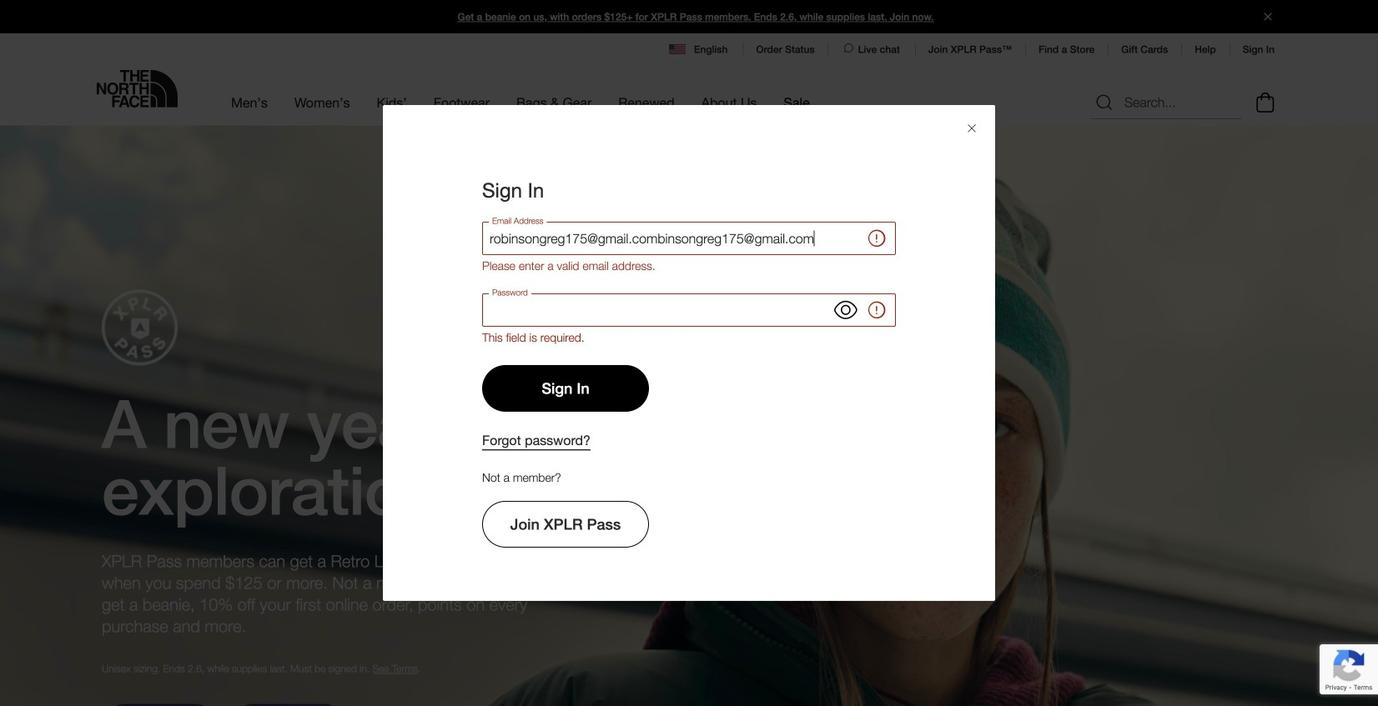 Task type: locate. For each thing, give the bounding box(es) containing it.
loyalty logo image
[[102, 289, 178, 366]]

alert
[[482, 259, 896, 274], [482, 330, 896, 345]]

None text field
[[482, 222, 896, 255]]

the north face home page image
[[97, 70, 178, 108]]

search all image
[[1095, 93, 1115, 113]]

close image
[[1257, 13, 1279, 20]]

Search search field
[[1091, 86, 1242, 119]]

1 vertical spatial alert
[[482, 330, 896, 345]]

2 alert from the top
[[482, 330, 896, 345]]

a woman looks at you with a straight face. she is outside wearing the north face retro logo beanie, and north face down jacket in pine needle. image
[[0, 125, 1378, 707]]

None password field
[[482, 294, 896, 327]]

1 alert from the top
[[482, 259, 896, 274]]

0 vertical spatial alert
[[482, 259, 896, 274]]

switch visibility password image
[[834, 299, 858, 322]]



Task type: describe. For each thing, give the bounding box(es) containing it.
view cart image
[[1252, 90, 1279, 115]]



Task type: vqa. For each thing, say whether or not it's contained in the screenshot.
alert
yes



